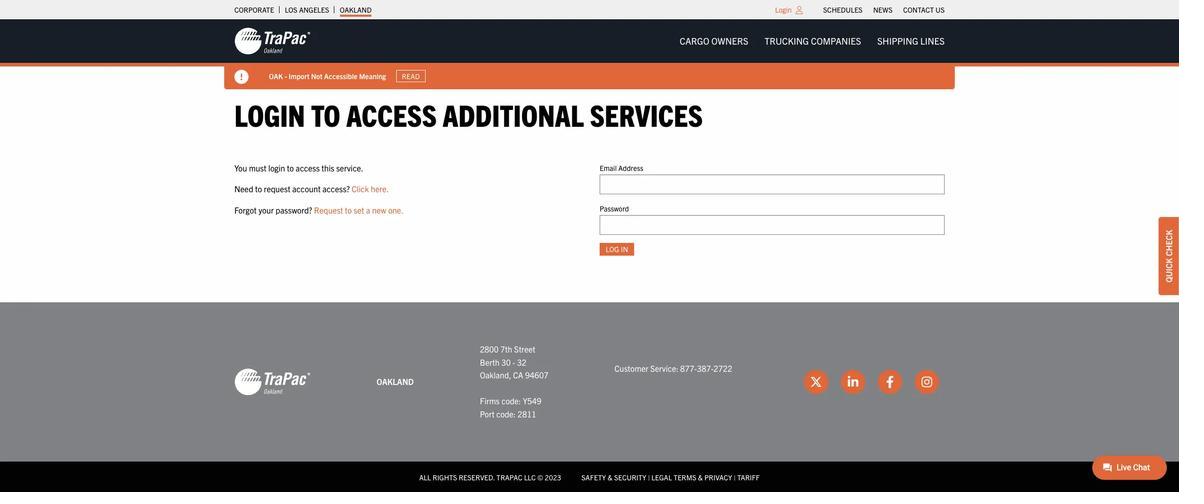 Task type: locate. For each thing, give the bounding box(es) containing it.
1 vertical spatial menu bar
[[672, 31, 953, 51]]

corporate link
[[234, 3, 274, 17]]

0 horizontal spatial |
[[648, 473, 650, 482]]

1 vertical spatial -
[[513, 357, 516, 367]]

login to access additional services main content
[[224, 96, 955, 272]]

2023
[[545, 473, 561, 482]]

- right oak
[[285, 71, 287, 80]]

contact
[[904, 5, 934, 14]]

safety
[[582, 473, 606, 482]]

code: up 2811
[[502, 396, 521, 406]]

cargo owners link
[[672, 31, 757, 51]]

trucking companies link
[[757, 31, 870, 51]]

safety & security link
[[582, 473, 647, 482]]

0 horizontal spatial -
[[285, 71, 287, 80]]

0 vertical spatial -
[[285, 71, 287, 80]]

0 vertical spatial oakland
[[340, 5, 372, 14]]

to left set
[[345, 205, 352, 215]]

32
[[517, 357, 527, 367]]

1 horizontal spatial -
[[513, 357, 516, 367]]

to
[[311, 96, 340, 133], [287, 163, 294, 173], [255, 184, 262, 194], [345, 205, 352, 215]]

schedules
[[824, 5, 863, 14]]

none submit inside the login to access additional services main content
[[600, 243, 634, 256]]

- inside banner
[[285, 71, 287, 80]]

footer containing 2800 7th street
[[0, 303, 1180, 492]]

account
[[292, 184, 321, 194]]

access
[[346, 96, 437, 133]]

- right the 30
[[513, 357, 516, 367]]

password
[[600, 204, 629, 213]]

-
[[285, 71, 287, 80], [513, 357, 516, 367]]

30
[[502, 357, 511, 367]]

service.
[[336, 163, 363, 173]]

1 horizontal spatial oakland
[[377, 377, 414, 387]]

oakland image
[[234, 27, 311, 55], [234, 368, 311, 396]]

terms
[[674, 473, 697, 482]]

code: right port
[[497, 409, 516, 419]]

- inside the 2800 7th street berth 30 - 32 oakland, ca 94607
[[513, 357, 516, 367]]

login for "login" link
[[775, 5, 792, 14]]

menu bar
[[818, 3, 950, 17], [672, 31, 953, 51]]

news
[[874, 5, 893, 14]]

oakland,
[[480, 370, 511, 380]]

all
[[419, 473, 431, 482]]

Email Address text field
[[600, 174, 945, 194]]

safety & security | legal terms & privacy | tariff
[[582, 473, 760, 482]]

companies
[[811, 35, 861, 47]]

los angeles
[[285, 5, 329, 14]]

trapac
[[497, 473, 523, 482]]

footer
[[0, 303, 1180, 492]]

must
[[249, 163, 267, 173]]

not
[[311, 71, 323, 80]]

2811
[[518, 409, 537, 419]]

email
[[600, 163, 617, 172]]

address
[[619, 163, 644, 172]]

firms code:  y549 port code:  2811
[[480, 396, 542, 419]]

cargo owners
[[680, 35, 749, 47]]

login
[[775, 5, 792, 14], [234, 96, 305, 133]]

you
[[234, 163, 247, 173]]

accessible
[[324, 71, 358, 80]]

2800
[[480, 344, 499, 354]]

1 horizontal spatial login
[[775, 5, 792, 14]]

to right the login
[[287, 163, 294, 173]]

this
[[322, 163, 334, 173]]

angeles
[[299, 5, 329, 14]]

login link
[[775, 5, 792, 14]]

0 vertical spatial menu bar
[[818, 3, 950, 17]]

request to set a new one. link
[[314, 205, 404, 215]]

387-
[[697, 364, 714, 374]]

0 vertical spatial login
[[775, 5, 792, 14]]

code:
[[502, 396, 521, 406], [497, 409, 516, 419]]

0 horizontal spatial login
[[234, 96, 305, 133]]

trucking
[[765, 35, 809, 47]]

service:
[[651, 364, 679, 374]]

email address
[[600, 163, 644, 172]]

forgot your password? request to set a new one.
[[234, 205, 404, 215]]

a
[[366, 205, 370, 215]]

menu bar down light icon
[[672, 31, 953, 51]]

ca
[[513, 370, 524, 380]]

login to access additional services
[[234, 96, 703, 133]]

all rights reserved. trapac llc © 2023
[[419, 473, 561, 482]]

0 horizontal spatial &
[[608, 473, 613, 482]]

menu bar up shipping
[[818, 3, 950, 17]]

firms
[[480, 396, 500, 406]]

los angeles link
[[285, 3, 329, 17]]

& right terms on the bottom of page
[[698, 473, 703, 482]]

None submit
[[600, 243, 634, 256]]

login left light icon
[[775, 5, 792, 14]]

1 vertical spatial login
[[234, 96, 305, 133]]

& right safety
[[608, 473, 613, 482]]

login down oak
[[234, 96, 305, 133]]

| left legal on the bottom right of page
[[648, 473, 650, 482]]

banner
[[0, 19, 1180, 89]]

us
[[936, 5, 945, 14]]

1 horizontal spatial &
[[698, 473, 703, 482]]

menu bar containing cargo owners
[[672, 31, 953, 51]]

oakland
[[340, 5, 372, 14], [377, 377, 414, 387]]

0 vertical spatial oakland image
[[234, 27, 311, 55]]

set
[[354, 205, 364, 215]]

1 horizontal spatial |
[[734, 473, 736, 482]]

1 & from the left
[[608, 473, 613, 482]]

login inside the login to access additional services main content
[[234, 96, 305, 133]]

2 & from the left
[[698, 473, 703, 482]]

|
[[648, 473, 650, 482], [734, 473, 736, 482]]

shipping lines
[[878, 35, 945, 47]]

banner containing cargo owners
[[0, 19, 1180, 89]]

rights
[[433, 473, 457, 482]]

| left tariff link
[[734, 473, 736, 482]]

tariff link
[[738, 473, 760, 482]]

1 vertical spatial oakland image
[[234, 368, 311, 396]]

password?
[[276, 205, 312, 215]]



Task type: vqa. For each thing, say whether or not it's contained in the screenshot.
2800 7TH STREET BERTH 30 - 32 OAKLAND, CA 94607
yes



Task type: describe. For each thing, give the bounding box(es) containing it.
Password password field
[[600, 215, 945, 235]]

you must login to access this service.
[[234, 163, 363, 173]]

contact us
[[904, 5, 945, 14]]

los
[[285, 5, 298, 14]]

to right 'need'
[[255, 184, 262, 194]]

here.
[[371, 184, 389, 194]]

trucking companies
[[765, 35, 861, 47]]

security
[[614, 473, 647, 482]]

menu bar inside banner
[[672, 31, 953, 51]]

request
[[264, 184, 291, 194]]

menu bar containing schedules
[[818, 3, 950, 17]]

94607
[[525, 370, 549, 380]]

berth
[[480, 357, 500, 367]]

check
[[1164, 230, 1175, 256]]

reserved.
[[459, 473, 495, 482]]

light image
[[796, 6, 803, 14]]

y549
[[523, 396, 542, 406]]

privacy
[[705, 473, 732, 482]]

oakland link
[[340, 3, 372, 17]]

llc
[[524, 473, 536, 482]]

to down oak - import not accessible meaning
[[311, 96, 340, 133]]

1 vertical spatial code:
[[497, 409, 516, 419]]

port
[[480, 409, 495, 419]]

access
[[296, 163, 320, 173]]

access?
[[323, 184, 350, 194]]

additional
[[443, 96, 584, 133]]

request
[[314, 205, 343, 215]]

news link
[[874, 3, 893, 17]]

1 oakland image from the top
[[234, 27, 311, 55]]

read
[[402, 72, 420, 81]]

legal terms & privacy link
[[652, 473, 732, 482]]

2722
[[714, 364, 733, 374]]

quick check
[[1164, 230, 1175, 283]]

new
[[372, 205, 387, 215]]

2 oakland image from the top
[[234, 368, 311, 396]]

meaning
[[359, 71, 386, 80]]

shipping lines link
[[870, 31, 953, 51]]

877-
[[681, 364, 697, 374]]

need
[[234, 184, 253, 194]]

1 | from the left
[[648, 473, 650, 482]]

contact us link
[[904, 3, 945, 17]]

legal
[[652, 473, 672, 482]]

one.
[[388, 205, 404, 215]]

schedules link
[[824, 3, 863, 17]]

oak
[[269, 71, 283, 80]]

shipping
[[878, 35, 919, 47]]

services
[[590, 96, 703, 133]]

login
[[268, 163, 285, 173]]

0 vertical spatial code:
[[502, 396, 521, 406]]

1 vertical spatial oakland
[[377, 377, 414, 387]]

solid image
[[234, 70, 249, 84]]

read link
[[396, 70, 426, 82]]

©
[[538, 473, 543, 482]]

login for login to access additional services
[[234, 96, 305, 133]]

2 | from the left
[[734, 473, 736, 482]]

need to request account access? click here.
[[234, 184, 389, 194]]

7th
[[501, 344, 512, 354]]

customer
[[615, 364, 649, 374]]

cargo
[[680, 35, 710, 47]]

your
[[259, 205, 274, 215]]

click
[[352, 184, 369, 194]]

corporate
[[234, 5, 274, 14]]

quick
[[1164, 258, 1175, 283]]

owners
[[712, 35, 749, 47]]

customer service: 877-387-2722
[[615, 364, 733, 374]]

street
[[514, 344, 536, 354]]

forgot
[[234, 205, 257, 215]]

import
[[289, 71, 310, 80]]

tariff
[[738, 473, 760, 482]]

2800 7th street berth 30 - 32 oakland, ca 94607
[[480, 344, 549, 380]]

quick check link
[[1159, 217, 1180, 295]]

0 horizontal spatial oakland
[[340, 5, 372, 14]]

oak - import not accessible meaning
[[269, 71, 386, 80]]



